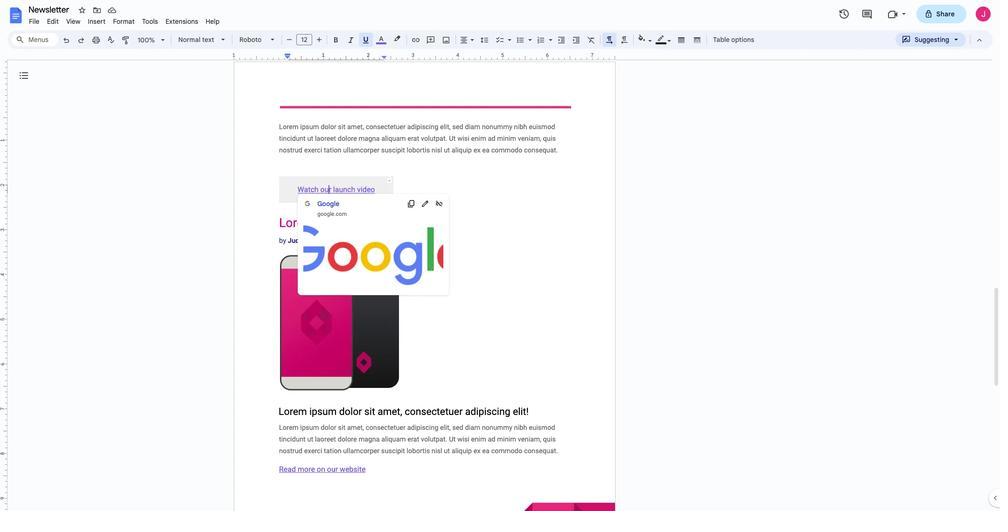 Task type: locate. For each thing, give the bounding box(es) containing it.
application
[[0, 0, 1001, 512]]

border width image
[[676, 33, 687, 46]]

Font size text field
[[297, 34, 312, 45]]

menu bar
[[25, 12, 224, 28]]

menu bar inside "menu bar" banner
[[25, 12, 224, 28]]

options
[[732, 35, 755, 44]]

google.com
[[318, 211, 347, 218]]

suggesting button
[[896, 33, 967, 47]]

click to select borders image
[[387, 178, 393, 184]]

suggesting
[[915, 35, 950, 44]]

file
[[29, 17, 40, 26]]

menu bar banner
[[0, 0, 1001, 512]]

extensions
[[166, 17, 198, 26]]

menu bar containing file
[[25, 12, 224, 28]]

Zoom field
[[134, 33, 169, 47]]

roboto
[[240, 35, 262, 44]]

main toolbar
[[58, 0, 760, 265]]

share
[[937, 10, 956, 18]]

font list. roboto selected. option
[[240, 33, 265, 46]]

Star checkbox
[[76, 4, 89, 17]]

Rename text field
[[25, 4, 75, 15]]

edit menu item
[[43, 16, 63, 27]]

numbered list menu image
[[547, 34, 553, 37]]

help
[[206, 17, 220, 26]]

format
[[113, 17, 135, 26]]

1
[[232, 52, 236, 58]]

text
[[202, 35, 214, 44]]

Zoom text field
[[135, 34, 158, 47]]

highlight color image
[[392, 33, 403, 44]]

normal text
[[178, 35, 214, 44]]

change or remove link. dialog
[[298, 194, 449, 295]]

help menu item
[[202, 16, 224, 27]]

file menu item
[[25, 16, 43, 27]]



Task type: describe. For each thing, give the bounding box(es) containing it.
insert menu item
[[84, 16, 109, 27]]

format menu item
[[109, 16, 138, 27]]

tools
[[142, 17, 158, 26]]

table options
[[714, 35, 755, 44]]

Menus field
[[12, 33, 58, 46]]

mode and view toolbar
[[896, 30, 988, 49]]

normal
[[178, 35, 201, 44]]

view menu item
[[63, 16, 84, 27]]

Font size field
[[297, 34, 316, 46]]

line & paragraph spacing image
[[479, 33, 490, 46]]

insert
[[88, 17, 106, 26]]

insert image image
[[441, 33, 452, 46]]

view
[[66, 17, 80, 26]]

tools menu item
[[138, 16, 162, 27]]

border dash image
[[692, 33, 703, 46]]

edit
[[47, 17, 59, 26]]

google
[[318, 200, 340, 208]]

extensions menu item
[[162, 16, 202, 27]]

share button
[[917, 5, 967, 23]]

application containing share
[[0, 0, 1001, 512]]

text color image
[[376, 33, 387, 44]]

styles list. normal text selected. option
[[178, 33, 216, 46]]

table options button
[[709, 33, 759, 47]]

google link
[[315, 200, 404, 208]]

table
[[714, 35, 730, 44]]



Task type: vqa. For each thing, say whether or not it's contained in the screenshot.
object
no



